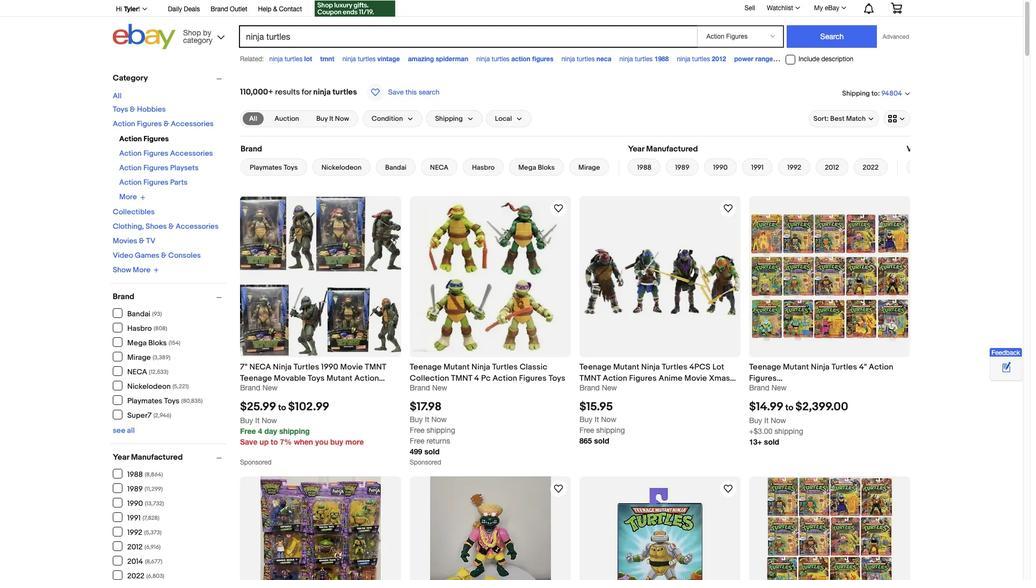Task type: vqa. For each thing, say whether or not it's contained in the screenshot.
'Teenage Mutant Ninja Turtles Classic Collection Tmnt 4 Pc Action Figures Toys' HEADING
yes



Task type: locate. For each thing, give the bounding box(es) containing it.
2 horizontal spatial neca
[[430, 163, 448, 172]]

1 vertical spatial manufactured
[[131, 452, 183, 462]]

0 horizontal spatial tmnt
[[365, 362, 386, 372]]

now inside $15.95 buy it now free shipping 865 sold
[[601, 415, 617, 424]]

brand up $17.98
[[410, 384, 430, 392]]

mega down hasbro (808)
[[127, 338, 147, 347]]

7" neca ninja turtles 1990 movie tmnt teenage movable toys mutant action figure heading
[[240, 362, 386, 395]]

mega right hasbro link
[[518, 163, 536, 172]]

teenage mutant ninja turtles 4" action figures bebp/rocksteady,leo,raph,mike/don heading
[[749, 362, 894, 395]]

local button
[[486, 110, 532, 127]]

super7
[[127, 411, 152, 420]]

show more
[[113, 265, 151, 274]]

buy inside $17.98 buy it now free shipping free returns 499 sold
[[410, 415, 423, 424]]

shop by category button
[[178, 24, 227, 47]]

buy down $17.98
[[410, 415, 423, 424]]

teenage mutant ninja turtles 4" action figures bebp/rocksteady,leo,raph,mike/don link
[[749, 361, 910, 395]]

ninja inside ninja turtles lot
[[269, 55, 283, 63]]

2012 link
[[816, 158, 848, 176]]

toys & hobbies
[[113, 105, 166, 114]]

ninja right neca
[[620, 55, 633, 63]]

bandai for bandai (93)
[[127, 309, 150, 318]]

ninja right tmnt
[[343, 55, 356, 63]]

2 brand new from the left
[[580, 384, 617, 392]]

teenage for teenage mutant ninja turtles 4" action figures bebp/rocksteady,leo,raph,mike/don
[[749, 362, 781, 372]]

brand left outlet
[[211, 5, 228, 13]]

0 vertical spatial mirage
[[578, 163, 600, 172]]

tmnt inside teenage mutant ninja turtles classic collection tmnt 4 pc action figures toys brand new
[[451, 373, 472, 384]]

3 new from the left
[[602, 384, 617, 392]]

1 horizontal spatial sold
[[594, 436, 609, 445]]

!
[[138, 5, 140, 13]]

figures up the action figures parts link
[[143, 163, 168, 172]]

to right the $25.99
[[278, 403, 286, 413]]

2 new from the left
[[432, 384, 447, 392]]

teenage mutant ninja turtles classic collection tmnt 4 pc action figures toys heading
[[410, 362, 566, 384]]

turtles inside teenage mutant ninja turtles 4pcs lot tmnt action figures anime movie xmas gift
[[662, 362, 688, 372]]

it down $15.95
[[595, 415, 599, 424]]

4 inside teenage mutant ninja turtles classic collection tmnt 4 pc action figures toys brand new
[[474, 373, 479, 384]]

0 horizontal spatial neca
[[127, 367, 147, 376]]

new up the $25.99
[[263, 384, 278, 392]]

shipping left : at the top right
[[842, 89, 870, 98]]

it down $17.98
[[425, 415, 429, 424]]

teenage mutant ninja turtles classic collection tmnt 4 pc action figures toys link
[[410, 361, 571, 384]]

sold inside $17.98 buy it now free shipping free returns 499 sold
[[424, 447, 440, 456]]

1 vertical spatial year manufactured
[[113, 452, 183, 462]]

shipping down $15.95
[[596, 426, 625, 435]]

ninja down search for anything text box
[[476, 55, 490, 63]]

2 horizontal spatial tmnt
[[580, 373, 601, 384]]

4 ninja from the left
[[811, 362, 830, 372]]

it down the $25.99
[[255, 416, 260, 425]]

turtles inside ninja turtles vintage
[[358, 55, 376, 63]]

spiderman
[[436, 55, 468, 63]]

turtles left power
[[692, 55, 710, 63]]

results
[[275, 87, 300, 97]]

0 vertical spatial playmates
[[250, 163, 282, 172]]

0 vertical spatial mega
[[518, 163, 536, 172]]

tmnt for $102.99
[[365, 362, 386, 372]]

1 vertical spatial 1989
[[127, 484, 143, 493]]

1991 left 1992 link
[[751, 163, 764, 172]]

buy inside $14.99 to $2,399.00 buy it now +$3.00 shipping 13+ sold
[[749, 416, 762, 425]]

turtles inside "ninja turtles action figures"
[[492, 55, 510, 63]]

buy right auction
[[316, 114, 328, 123]]

0 vertical spatial shipping
[[842, 89, 870, 98]]

bloks down (808) at the left of the page
[[148, 338, 167, 347]]

1 vertical spatial bandai
[[127, 309, 150, 318]]

ninja inside teenage mutant ninja turtles 4" action figures bebp/rocksteady,leo,raph,mike/don
[[811, 362, 830, 372]]

1 vertical spatial 1990
[[321, 362, 338, 372]]

1 horizontal spatial year manufactured
[[628, 144, 698, 154]]

mutant for action
[[613, 362, 639, 372]]

0 horizontal spatial 1989
[[127, 484, 143, 493]]

1 horizontal spatial playmates
[[250, 163, 282, 172]]

year up 1988 link
[[628, 144, 645, 154]]

none submit inside shop by category banner
[[787, 25, 877, 48]]

turtles inside ninja turtles neca
[[577, 55, 595, 63]]

figures down classic
[[519, 373, 547, 384]]

1 horizontal spatial movie
[[685, 373, 707, 384]]

free inside $15.95 buy it now free shipping 865 sold
[[580, 426, 594, 435]]

0 vertical spatial manufactured
[[646, 144, 698, 154]]

year manufactured up 1988 link
[[628, 144, 698, 154]]

new for $15.95
[[602, 384, 617, 392]]

up
[[260, 437, 269, 446]]

1 horizontal spatial bloks
[[538, 163, 555, 172]]

110,000 + results for ninja turtles
[[240, 87, 357, 97]]

tmnt link
[[320, 55, 334, 63]]

new up $17.98
[[432, 384, 447, 392]]

more
[[345, 437, 364, 446]]

4 new from the left
[[772, 384, 787, 392]]

2 horizontal spatial 2012
[[825, 163, 839, 172]]

0 vertical spatial more
[[119, 192, 137, 202]]

0 horizontal spatial 1990
[[127, 499, 143, 508]]

0 horizontal spatial playmates
[[127, 396, 162, 405]]

action inside teenage mutant ninja turtles 4" action figures bebp/rocksteady,leo,raph,mike/don
[[869, 362, 894, 372]]

ninja right related:
[[269, 55, 283, 63]]

ninja for action
[[476, 55, 490, 63]]

3 brand new from the left
[[749, 384, 787, 392]]

help & contact link
[[258, 4, 302, 16]]

games
[[135, 251, 159, 260]]

0 horizontal spatial bandai
[[127, 309, 150, 318]]

teenage mutant ninja turtles classic collection tmnt 4 pc action figures toys brand new
[[410, 362, 566, 392]]

ninja for neca
[[562, 55, 575, 63]]

tmnt inside teenage mutant ninja turtles 4pcs lot tmnt action figures anime movie xmas gift
[[580, 373, 601, 384]]

lot
[[713, 362, 724, 372]]

0 horizontal spatial mirage
[[127, 353, 151, 362]]

2 turtles from the left
[[492, 362, 518, 372]]

accessories up playsets
[[170, 149, 213, 158]]

bandai for bandai
[[385, 163, 407, 172]]

1 horizontal spatial 1989
[[675, 163, 690, 172]]

accessories inside action figures action figures accessories action figures playsets action figures parts
[[170, 149, 213, 158]]

turtles for $14.99
[[832, 362, 857, 372]]

turtles for lot
[[285, 55, 303, 63]]

0 horizontal spatial all
[[113, 91, 122, 100]]

0 horizontal spatial movie
[[340, 362, 363, 372]]

manufactured
[[646, 144, 698, 154], [131, 452, 183, 462]]

0 horizontal spatial shipping
[[435, 114, 463, 123]]

ninja turtles vintage
[[343, 55, 400, 63]]

1 horizontal spatial 1992
[[788, 163, 801, 172]]

now down $15.95
[[601, 415, 617, 424]]

brand up the $25.99
[[240, 384, 260, 392]]

now down $17.98
[[431, 415, 447, 424]]

ninja for vintage
[[343, 55, 356, 63]]

mega for mega bloks
[[518, 163, 536, 172]]

buy
[[316, 114, 328, 123], [410, 415, 423, 424], [580, 415, 593, 424], [240, 416, 253, 425], [749, 416, 762, 425]]

turtles left neca
[[577, 55, 595, 63]]

new right gift
[[602, 384, 617, 392]]

teenage for teenage mutant ninja turtles classic collection tmnt 4 pc action figures toys brand new
[[410, 362, 442, 372]]

0 vertical spatial year manufactured
[[628, 144, 698, 154]]

(6,803)
[[145, 572, 164, 579]]

neca right bandai link
[[430, 163, 448, 172]]

nickelodeon inside nickelodeon 'link'
[[322, 163, 362, 172]]

bloks up watch teenage mutant ninja turtles classic collection tmnt 4 pc action figures toys image
[[538, 163, 555, 172]]

movie inside teenage mutant ninja turtles 4pcs lot tmnt action figures anime movie xmas gift
[[685, 373, 707, 384]]

ninja inside ninja turtles 1988
[[620, 55, 633, 63]]

4 turtles from the left
[[832, 362, 857, 372]]

neca inside neca link
[[430, 163, 448, 172]]

0 vertical spatial bandai
[[385, 163, 407, 172]]

1 vertical spatial mirage
[[127, 353, 151, 362]]

1 vertical spatial movie
[[685, 373, 707, 384]]

mutant for bebp/rocksteady,leo,raph,mike/don
[[783, 362, 809, 372]]

teenage for teenage mutant ninja turtles 4pcs lot tmnt action figures anime movie xmas gift
[[580, 362, 612, 372]]

& right games
[[161, 251, 167, 260]]

All selected text field
[[249, 114, 257, 124]]

1991 for 1991 (7,828)
[[127, 513, 141, 522]]

to inside $14.99 to $2,399.00 buy it now +$3.00 shipping 13+ sold
[[786, 403, 794, 413]]

teenage up gift
[[580, 362, 612, 372]]

ninja up bebp/rocksteady,leo,raph,mike/don
[[811, 362, 830, 372]]

include
[[799, 55, 820, 63]]

tmnt
[[320, 55, 334, 63]]

teenage inside teenage mutant ninja turtles 4pcs lot tmnt action figures anime movie xmas gift
[[580, 362, 612, 372]]

brand inside account navigation
[[211, 5, 228, 13]]

to inside shipping to : 94804
[[872, 89, 878, 98]]

brand new for $25.99
[[240, 384, 278, 392]]

tmnt inside "7" neca ninja turtles 1990 movie tmnt teenage movable toys mutant action figure"
[[365, 362, 386, 372]]

bloks inside mega bloks link
[[538, 163, 555, 172]]

1 horizontal spatial 1990
[[321, 362, 338, 372]]

accessories up action figures accessories link in the left of the page
[[171, 119, 214, 128]]

now up day
[[262, 416, 277, 425]]

ninja inside ninja turtles vintage
[[343, 55, 356, 63]]

& left 'tv'
[[139, 236, 144, 245]]

& down hobbies
[[164, 119, 169, 128]]

3 ninja from the left
[[641, 362, 660, 372]]

playmates up the super7 (2,946)
[[127, 396, 162, 405]]

:
[[878, 89, 880, 98]]

1988 left 1989 link in the top of the page
[[637, 163, 652, 172]]

2014
[[127, 557, 143, 566]]

(5,373)
[[144, 529, 162, 536]]

1988 link
[[628, 158, 661, 176]]

mirage up neca (12,533)
[[127, 353, 151, 362]]

watch teenage mutant ninja turtles - 7" scale action figure - cartoon metalhead image
[[722, 482, 735, 495]]

ninja right ninja turtles 1988
[[677, 55, 691, 63]]

+$3.00
[[749, 427, 773, 436]]

teenage inside teenage mutant ninja turtles 4" action figures bebp/rocksteady,leo,raph,mike/don
[[749, 362, 781, 372]]

1 horizontal spatial mirage
[[578, 163, 600, 172]]

more inside button
[[119, 192, 137, 202]]

this
[[406, 88, 417, 96]]

1 horizontal spatial year
[[628, 144, 645, 154]]

neca down mirage (3,389)
[[127, 367, 147, 376]]

teenage inside teenage mutant ninja turtles classic collection tmnt 4 pc action figures toys brand new
[[410, 362, 442, 372]]

clothing, shoes & accessories link
[[113, 222, 219, 231]]

(2,946)
[[153, 412, 171, 419]]

1 turtles from the left
[[294, 362, 319, 372]]

to left 94804
[[872, 89, 878, 98]]

1 vertical spatial 2012
[[825, 163, 839, 172]]

accessories for action figures action figures accessories action figures playsets action figures parts
[[170, 149, 213, 158]]

sold inside $14.99 to $2,399.00 buy it now +$3.00 shipping 13+ sold
[[764, 437, 779, 446]]

buy inside $15.95 buy it now free shipping 865 sold
[[580, 415, 593, 424]]

movie
[[340, 362, 363, 372], [685, 373, 707, 384]]

save inside $25.99 to $102.99 buy it now free 4 day shipping save up to 7% when you buy more
[[240, 437, 258, 446]]

neca right "7""
[[249, 362, 271, 372]]

it inside $15.95 buy it now free shipping 865 sold
[[595, 415, 599, 424]]

(13,732)
[[145, 500, 164, 507]]

1988 inside main content
[[637, 163, 652, 172]]

2 ninja from the left
[[472, 362, 490, 372]]

turtles inside ninja turtles lot
[[285, 55, 303, 63]]

ninja inside "7" neca ninja turtles 1990 movie tmnt teenage movable toys mutant action figure"
[[273, 362, 292, 372]]

all link down category
[[113, 91, 122, 100]]

0 vertical spatial year
[[628, 144, 645, 154]]

sell link
[[740, 4, 760, 12]]

1 vertical spatial 1992
[[127, 528, 142, 537]]

0 vertical spatial 1992
[[788, 163, 801, 172]]

0 horizontal spatial sold
[[424, 447, 440, 456]]

2 horizontal spatial 1990
[[713, 163, 728, 172]]

shipping
[[427, 426, 455, 435], [596, 426, 625, 435], [279, 427, 310, 436], [775, 427, 803, 436]]

0 horizontal spatial year
[[113, 452, 129, 462]]

1 horizontal spatial shipping
[[842, 89, 870, 98]]

(5,221)
[[173, 383, 189, 390]]

teenage mutant ninja turtles - 7" scale action figure - cartoon metalhead image
[[580, 477, 741, 580]]

turtles inside "7" neca ninja turtles 1990 movie tmnt teenage movable toys mutant action figure"
[[294, 362, 319, 372]]

shipping up 7%
[[279, 427, 310, 436]]

turtles for vintage
[[358, 55, 376, 63]]

brand new
[[240, 384, 278, 392], [580, 384, 617, 392], [749, 384, 787, 392]]

it up +$3.00
[[764, 416, 769, 425]]

1 horizontal spatial nickelodeon
[[322, 163, 362, 172]]

1 horizontal spatial tmnt
[[451, 373, 472, 384]]

0 horizontal spatial brand new
[[240, 384, 278, 392]]

1990 left the 1991 link
[[713, 163, 728, 172]]

1 horizontal spatial all
[[249, 114, 257, 123]]

buy up +$3.00
[[749, 416, 762, 425]]

1 vertical spatial playmates
[[127, 396, 162, 405]]

ninja for 1988
[[620, 55, 633, 63]]

$25.99 to $102.99 buy it now free 4 day shipping save up to 7% when you buy more
[[240, 400, 364, 446]]

0 horizontal spatial 2012
[[127, 542, 143, 551]]

sold down returns
[[424, 447, 440, 456]]

1 horizontal spatial mega
[[518, 163, 536, 172]]

neca link
[[421, 158, 458, 176]]

figures left the anime
[[629, 373, 657, 384]]

mutant inside "7" neca ninja turtles 1990 movie tmnt teenage movable toys mutant action figure"
[[327, 373, 353, 384]]

4 left pc
[[474, 373, 479, 384]]

mutant inside teenage mutant ninja turtles classic collection tmnt 4 pc action figures toys brand new
[[444, 362, 470, 372]]

sold inside $15.95 buy it now free shipping 865 sold
[[594, 436, 609, 445]]

bloks for mega bloks
[[538, 163, 555, 172]]

your shopping cart image
[[891, 3, 903, 13]]

turtles up the anime
[[662, 362, 688, 372]]

get the coupon image
[[315, 1, 395, 17]]

0 horizontal spatial 1992
[[127, 528, 142, 537]]

2012 left power
[[712, 55, 726, 63]]

playmates inside main content
[[250, 163, 282, 172]]

sold for $14.99
[[764, 437, 779, 446]]

shipping for shipping
[[435, 114, 463, 123]]

more down games
[[133, 265, 151, 274]]

1990 up $102.99
[[321, 362, 338, 372]]

action
[[511, 55, 531, 63]]

0 horizontal spatial 1991
[[127, 513, 141, 522]]

now inside $17.98 buy it now free shipping free returns 499 sold
[[431, 415, 447, 424]]

1 ninja from the left
[[273, 362, 292, 372]]

sold
[[594, 436, 609, 445], [764, 437, 779, 446], [424, 447, 440, 456]]

1 vertical spatial all link
[[243, 112, 264, 125]]

shipping for shipping to : 94804
[[842, 89, 870, 98]]

nickelodeon
[[322, 163, 362, 172], [127, 382, 171, 391]]

year down see
[[113, 452, 129, 462]]

teenage mutant ninja turtles 4" action figures bebp/rocksteady,leo,raph,mike/don image
[[749, 210, 910, 343]]

0 vertical spatial movie
[[340, 362, 363, 372]]

turtles inside ninja turtles 2012
[[692, 55, 710, 63]]

1989 right 1988 link
[[675, 163, 690, 172]]

bandai link
[[376, 158, 416, 176]]

0 vertical spatial 4
[[474, 373, 479, 384]]

94804
[[882, 89, 902, 98]]

None submit
[[787, 25, 877, 48]]

shipping down search
[[435, 114, 463, 123]]

ninja
[[269, 55, 283, 63], [343, 55, 356, 63], [476, 55, 490, 63], [562, 55, 575, 63], [620, 55, 633, 63], [677, 55, 691, 63], [787, 55, 801, 63], [313, 87, 331, 97]]

tyler
[[124, 5, 138, 13]]

0 vertical spatial 2012
[[712, 55, 726, 63]]

main content containing $25.99
[[236, 68, 937, 580]]

movable
[[274, 373, 306, 384]]

& inside account navigation
[[273, 5, 277, 13]]

2 vertical spatial accessories
[[176, 222, 219, 231]]

0 vertical spatial hasbro
[[472, 163, 495, 172]]

all link down 110,000
[[243, 112, 264, 125]]

0 vertical spatial nickelodeon
[[322, 163, 362, 172]]

local
[[495, 114, 512, 123]]

all link
[[113, 91, 122, 100], [243, 112, 264, 125]]

ninja turtles neca
[[562, 55, 612, 63]]

ninja up the anime
[[641, 362, 660, 372]]

for
[[302, 87, 312, 97]]

1 horizontal spatial hasbro
[[472, 163, 495, 172]]

turtles for neca
[[577, 55, 595, 63]]

1 horizontal spatial manufactured
[[646, 144, 698, 154]]

0 vertical spatial bloks
[[538, 163, 555, 172]]

1 vertical spatial nickelodeon
[[127, 382, 171, 391]]

1 vertical spatial accessories
[[170, 149, 213, 158]]

advanced link
[[877, 26, 909, 47]]

$25.99
[[240, 400, 276, 414]]

playmates for playmates toys
[[250, 163, 282, 172]]

accessories up 'consoles'
[[176, 222, 219, 231]]

1 new from the left
[[263, 384, 278, 392]]

0 horizontal spatial mega
[[127, 338, 147, 347]]

ninja up movable
[[273, 362, 292, 372]]

1990 for 1990
[[713, 163, 728, 172]]

new for $14.99
[[772, 384, 787, 392]]

1992 for 1992 (5,373)
[[127, 528, 142, 537]]

more
[[119, 192, 137, 202], [133, 265, 151, 274]]

shipping up returns
[[427, 426, 455, 435]]

0 horizontal spatial all link
[[113, 91, 122, 100]]

hasbro right neca link
[[472, 163, 495, 172]]

turtles left 4"
[[832, 362, 857, 372]]

mirage
[[578, 163, 600, 172], [127, 353, 151, 362]]

ninja for $25.99
[[273, 362, 292, 372]]

0 vertical spatial save
[[388, 88, 404, 96]]

4 inside $25.99 to $102.99 buy it now free 4 day shipping save up to 7% when you buy more
[[258, 427, 262, 436]]

1 horizontal spatial all link
[[243, 112, 264, 125]]

figures
[[137, 119, 162, 128], [144, 134, 169, 143], [143, 149, 168, 158], [143, 163, 168, 172], [143, 178, 168, 187], [519, 373, 547, 384], [629, 373, 657, 384], [749, 373, 777, 384]]

ninja inside ninja turtles neca
[[562, 55, 575, 63]]

year
[[628, 144, 645, 154], [113, 452, 129, 462]]

turtles left "action"
[[492, 55, 510, 63]]

3 turtles from the left
[[662, 362, 688, 372]]

0 vertical spatial 1989
[[675, 163, 690, 172]]

sold for $17.98
[[424, 447, 440, 456]]

day
[[264, 427, 277, 436]]

0 vertical spatial 1988
[[655, 55, 669, 63]]

turtles inside teenage mutant ninja turtles 4" action figures bebp/rocksteady,leo,raph,mike/don
[[832, 362, 857, 372]]

it inside $17.98 buy it now free shipping free returns 499 sold
[[425, 415, 429, 424]]

it inside $14.99 to $2,399.00 buy it now +$3.00 shipping 13+ sold
[[764, 416, 769, 425]]

(3,389)
[[153, 354, 170, 361]]

parts
[[170, 178, 188, 187]]

brand new up $15.95
[[580, 384, 617, 392]]

mega bloks (154)
[[127, 338, 180, 347]]

neca
[[430, 163, 448, 172], [249, 362, 271, 372], [127, 367, 147, 376]]

2012 up 2014
[[127, 542, 143, 551]]

ninja inside teenage mutant ninja turtles 4pcs lot tmnt action figures anime movie xmas gift
[[641, 362, 660, 372]]

neca for neca
[[430, 163, 448, 172]]

see all button
[[113, 426, 135, 435]]

1 vertical spatial 1991
[[127, 513, 141, 522]]

shipping inside dropdown button
[[435, 114, 463, 123]]

2 vertical spatial 2012
[[127, 542, 143, 551]]

manufactured up (8,864)
[[131, 452, 183, 462]]

new up $14.99
[[772, 384, 787, 392]]

1990 link
[[704, 158, 737, 176]]

1 vertical spatial save
[[240, 437, 258, 446]]

2 vertical spatial 1990
[[127, 499, 143, 508]]

best
[[830, 114, 845, 123]]

1 horizontal spatial save
[[388, 88, 404, 96]]

figures down the action figures playsets link
[[143, 178, 168, 187]]

teenage up collection
[[410, 362, 442, 372]]

watch teenage mutant ninja turtles 4pcs lot tmnt action figures anime movie xmas gift image
[[722, 202, 735, 215]]

power
[[734, 55, 754, 63]]

0 horizontal spatial bloks
[[148, 338, 167, 347]]

1 brand new from the left
[[240, 384, 278, 392]]

to right up
[[271, 437, 278, 446]]

1989 down 1988 (8,864)
[[127, 484, 143, 493]]

0 horizontal spatial save
[[240, 437, 258, 446]]

brand up playmates toys link
[[241, 144, 262, 154]]

ninja turtles action figures
[[476, 55, 554, 63]]

brand new up $14.99
[[749, 384, 787, 392]]

save left up
[[240, 437, 258, 446]]

+
[[268, 87, 273, 97]]

teenage mutant ninja turtles 4pcs lot tmnt action figures anime movie xmas gift heading
[[580, 362, 736, 395]]

turtles up movable
[[294, 362, 319, 372]]

1 horizontal spatial 2012
[[712, 55, 726, 63]]

1 vertical spatial shipping
[[435, 114, 463, 123]]

0 horizontal spatial hasbro
[[127, 324, 152, 333]]

action figures action figures accessories action figures playsets action figures parts
[[119, 134, 213, 187]]

turtles inside ninja turtles 1988
[[635, 55, 653, 63]]

teenage up $14.99
[[749, 362, 781, 372]]

mirage right mega bloks
[[578, 163, 600, 172]]

1991 left (7,828)
[[127, 513, 141, 522]]

to right $14.99
[[786, 403, 794, 413]]

turtles inside teenage mutant ninja turtles classic collection tmnt 4 pc action figures toys brand new
[[492, 362, 518, 372]]

1 vertical spatial hasbro
[[127, 324, 152, 333]]

1988 left ninja turtles 2012
[[655, 55, 669, 63]]

shipping inside shipping to : 94804
[[842, 89, 870, 98]]

mutant inside teenage mutant ninja turtles 4pcs lot tmnt action figures anime movie xmas gift
[[613, 362, 639, 372]]

main content
[[236, 68, 937, 580]]

1 vertical spatial more
[[133, 265, 151, 274]]

1 horizontal spatial brand new
[[580, 384, 617, 392]]

1 horizontal spatial 1991
[[751, 163, 764, 172]]

1 vertical spatial 1988
[[637, 163, 652, 172]]

1988 (8,864)
[[127, 470, 163, 479]]

1 vertical spatial bloks
[[148, 338, 167, 347]]

now down $14.99
[[771, 416, 786, 425]]

bandai up hasbro (808)
[[127, 309, 150, 318]]

toys inside "7" neca ninja turtles 1990 movie tmnt teenage movable toys mutant action figure"
[[308, 373, 325, 384]]

ninja
[[273, 362, 292, 372], [472, 362, 490, 372], [641, 362, 660, 372], [811, 362, 830, 372]]

more up collectibles
[[119, 192, 137, 202]]

1991 inside the 1991 link
[[751, 163, 764, 172]]

more inside button
[[133, 265, 151, 274]]

bandai left neca link
[[385, 163, 407, 172]]

returns
[[427, 437, 450, 445]]

year manufactured inside main content
[[628, 144, 698, 154]]

bloks
[[538, 163, 555, 172], [148, 338, 167, 347]]

0 vertical spatial 1991
[[751, 163, 764, 172]]

accessories inside collectibles clothing, shoes & accessories movies & tv video games & consoles
[[176, 222, 219, 231]]

collection
[[410, 373, 449, 384]]

bandai inside main content
[[385, 163, 407, 172]]

ninja inside ninja turtles 2012
[[677, 55, 691, 63]]

1990 up 1991 (7,828)
[[127, 499, 143, 508]]

2 vertical spatial 1988
[[127, 470, 143, 479]]

110,000
[[240, 87, 268, 97]]

1 horizontal spatial 1988
[[637, 163, 652, 172]]

1989 inside 1989 link
[[675, 163, 690, 172]]

to for :
[[872, 89, 878, 98]]

toys
[[113, 105, 128, 114], [284, 163, 298, 172], [308, 373, 325, 384], [549, 373, 566, 384], [164, 396, 179, 405]]

free inside $25.99 to $102.99 buy it now free 4 day shipping save up to 7% when you buy more
[[240, 427, 256, 436]]

mutant inside teenage mutant ninja turtles 4" action figures bebp/rocksteady,leo,raph,mike/don
[[783, 362, 809, 372]]

power rangers
[[734, 55, 779, 63]]

mega bloks
[[518, 163, 555, 172]]

brand inside teenage mutant ninja turtles classic collection tmnt 4 pc action figures toys brand new
[[410, 384, 430, 392]]

ninja inside "ninja turtles action figures"
[[476, 55, 490, 63]]

1 vertical spatial year
[[113, 452, 129, 462]]

hasbro
[[472, 163, 495, 172], [127, 324, 152, 333]]

movies & tv link
[[113, 236, 155, 245]]

playmates
[[250, 163, 282, 172], [127, 396, 162, 405]]

turtles left vintage
[[358, 55, 376, 63]]

0 horizontal spatial 1988
[[127, 470, 143, 479]]

collectibles
[[113, 207, 155, 216]]

1 vertical spatial all
[[249, 114, 257, 123]]

1989 for 1989
[[675, 163, 690, 172]]

0 vertical spatial 1990
[[713, 163, 728, 172]]

brand outlet
[[211, 5, 247, 13]]

ninja for lot
[[269, 55, 283, 63]]



Task type: describe. For each thing, give the bounding box(es) containing it.
figures inside teenage mutant ninja turtles classic collection tmnt 4 pc action figures toys brand new
[[519, 373, 547, 384]]

hasbro for hasbro (808)
[[127, 324, 152, 333]]

(80,835)
[[181, 397, 203, 404]]

0 vertical spatial all
[[113, 91, 122, 100]]

& right the "shoes"
[[169, 222, 174, 231]]

contact
[[279, 5, 302, 13]]

listing options selector. gallery view selected. image
[[888, 114, 906, 123]]

now left "condition"
[[335, 114, 349, 123]]

4 for $102.99
[[258, 427, 262, 436]]

turtles up buy it now link
[[333, 87, 357, 97]]

7" neca ninja turtles 1990 movie tmnt teenage movable toys mutant action figure image
[[240, 196, 401, 357]]

figures up the action figures playsets link
[[143, 149, 168, 158]]

save inside button
[[388, 88, 404, 96]]

865
[[580, 436, 592, 445]]

(11,299)
[[145, 485, 163, 492]]

watchlist
[[767, 4, 793, 12]]

ninja for $15.95
[[641, 362, 660, 372]]

collectibles link
[[113, 207, 155, 216]]

shop by category
[[183, 28, 213, 44]]

$102.99
[[288, 400, 329, 414]]

account navigation
[[110, 0, 910, 18]]

include description
[[799, 55, 854, 63]]

mirage for mirage
[[578, 163, 600, 172]]

1992 link
[[778, 158, 811, 176]]

2 horizontal spatial 1988
[[655, 55, 669, 63]]

sort:
[[814, 114, 829, 123]]

0 horizontal spatial manufactured
[[131, 452, 183, 462]]

it inside $25.99 to $102.99 buy it now free 4 day shipping save up to 7% when you buy more
[[255, 416, 260, 425]]

movies
[[113, 236, 137, 245]]

sell
[[745, 4, 755, 12]]

1988 for 1988 (8,864)
[[127, 470, 143, 479]]

category
[[183, 36, 213, 44]]

2012 for 2012
[[825, 163, 839, 172]]

brand outlet link
[[211, 4, 247, 16]]

1991 for 1991
[[751, 163, 764, 172]]

clothing,
[[113, 222, 144, 231]]

action figures accessories link
[[119, 149, 213, 158]]

teenage mutant ninja turtles 4pcs lot tmnt action figures anime movie xmas gift link
[[580, 361, 741, 395]]

neca
[[597, 55, 612, 63]]

playmates toys
[[250, 163, 298, 172]]

tmnt for it
[[580, 373, 601, 384]]

shipping inside $14.99 to $2,399.00 buy it now +$3.00 shipping 13+ sold
[[775, 427, 803, 436]]

hasbro for hasbro
[[472, 163, 495, 172]]

figures down hobbies
[[137, 119, 162, 128]]

$15.95 buy it now free shipping 865 sold
[[580, 400, 625, 445]]

(8,864)
[[145, 471, 163, 478]]

shipping inside $15.95 buy it now free shipping 865 sold
[[596, 426, 625, 435]]

action inside teenage mutant ninja turtles classic collection tmnt 4 pc action figures toys brand new
[[493, 373, 517, 384]]

1989 for 1989 (11,299)
[[127, 484, 143, 493]]

match
[[846, 114, 866, 123]]

manufactured inside main content
[[646, 144, 698, 154]]

shipping inside $17.98 buy it now free shipping free returns 499 sold
[[427, 426, 455, 435]]

teenage mutant ninja turtles 4pcs lot tmnt action figures anime movie xmas gift image
[[580, 196, 741, 357]]

teenage inside "7" neca ninja turtles 1990 movie tmnt teenage movable toys mutant action figure"
[[240, 373, 272, 384]]

related:
[[240, 55, 264, 63]]

teenage mutant ninja turtles classic collection tmnt 4 pc action figures toys image
[[410, 201, 571, 352]]

& left hobbies
[[130, 105, 135, 114]]

mirage for mirage (3,389)
[[127, 353, 151, 362]]

advanced
[[883, 33, 909, 40]]

neca inside "7" neca ninja turtles 1990 movie tmnt teenage movable toys mutant action figure"
[[249, 362, 271, 372]]

daily
[[168, 5, 182, 13]]

ninja for 2012
[[677, 55, 691, 63]]

help & contact
[[258, 5, 302, 13]]

2012 (6,916)
[[127, 542, 161, 551]]

13+
[[749, 437, 762, 446]]

neca for neca (12,533)
[[127, 367, 147, 376]]

1989 (11,299)
[[127, 484, 163, 493]]

nickelodeon for nickelodeon
[[322, 163, 362, 172]]

shipping to : 94804
[[842, 89, 902, 98]]

accessories for collectibles clothing, shoes & accessories movies & tv video games & consoles
[[176, 222, 219, 231]]

brand new for $15.95
[[580, 384, 617, 392]]

1992 (5,373)
[[127, 528, 162, 537]]

amazing
[[408, 55, 434, 63]]

2022 link
[[854, 158, 888, 176]]

you
[[315, 437, 328, 446]]

bebp/rocksteady,leo,raph,mike/don
[[749, 385, 893, 395]]

watch teenage mutant ninja turtles classic collection tmnt 4 pc action figures toys image
[[552, 202, 565, 215]]

playmates for playmates toys (80,835)
[[127, 396, 162, 405]]

1992 teenage mutant ninja turtles tmnt beachcombin mike - 100% complete image
[[430, 477, 551, 580]]

$17.98 buy it now free shipping free returns 499 sold
[[410, 400, 455, 456]]

$15.95
[[580, 400, 613, 414]]

watch 1992 teenage mutant ninja turtles tmnt beachcombin mike - 100% complete image
[[552, 482, 565, 495]]

ninja for $14.99
[[811, 362, 830, 372]]

mirage link
[[569, 158, 609, 176]]

shoes
[[146, 222, 167, 231]]

shipping inside $25.99 to $102.99 buy it now free 4 day shipping save up to 7% when you buy more
[[279, 427, 310, 436]]

by
[[203, 28, 211, 37]]

turtles for 1988
[[635, 55, 653, 63]]

category
[[113, 73, 148, 83]]

7%
[[280, 437, 292, 446]]

playmates teenage mutant mayhem ninja turtles tmnt movie figures choose your fav image
[[261, 477, 381, 580]]

when
[[294, 437, 313, 446]]

0 vertical spatial accessories
[[171, 119, 214, 128]]

mutant for 4
[[444, 362, 470, 372]]

figures down action figures & accessories link
[[144, 134, 169, 143]]

ninja right the for
[[313, 87, 331, 97]]

figures inside teenage mutant ninja turtles 4" action figures bebp/rocksteady,leo,raph,mike/don
[[749, 373, 777, 384]]

it down 110,000 + results for ninja turtles
[[329, 114, 334, 123]]

ebay
[[825, 4, 840, 12]]

$14.99
[[749, 400, 784, 414]]

shop by category banner
[[110, 0, 910, 52]]

neca (12,533)
[[127, 367, 168, 376]]

nickelodeon for nickelodeon (5,221)
[[127, 382, 171, 391]]

now inside $14.99 to $2,399.00 buy it now +$3.00 shipping 13+ sold
[[771, 416, 786, 425]]

4 for ninja
[[474, 373, 479, 384]]

hasbro link
[[463, 158, 504, 176]]

new inside teenage mutant ninja turtles classic collection tmnt 4 pc action figures toys brand new
[[432, 384, 447, 392]]

ninja turtles 1988
[[620, 55, 669, 63]]

figures
[[532, 55, 554, 63]]

turtles for $15.95
[[662, 362, 688, 372]]

action inside "7" neca ninja turtles 1990 movie tmnt teenage movable toys mutant action figure"
[[354, 373, 379, 384]]

action figures parts link
[[119, 178, 188, 187]]

xmas
[[709, 373, 730, 384]]

tmnt playmates teenage mutant ninja turtles classic 4" action figures - you pick image
[[754, 477, 906, 580]]

2022
[[863, 163, 879, 172]]

(8,677)
[[145, 558, 162, 565]]

playmates toys link
[[241, 158, 307, 176]]

shop
[[183, 28, 201, 37]]

turtles for $25.99
[[294, 362, 319, 372]]

show
[[113, 265, 131, 274]]

Search for anything text field
[[241, 26, 695, 47]]

(7,828)
[[143, 514, 159, 521]]

nickelodeon link
[[312, 158, 371, 176]]

brand new for $14.99
[[749, 384, 787, 392]]

video
[[113, 251, 133, 260]]

outlet
[[230, 5, 247, 13]]

figure
[[240, 385, 263, 395]]

show more button
[[113, 265, 159, 274]]

figures inside teenage mutant ninja turtles 4pcs lot tmnt action figures anime movie xmas gift
[[629, 373, 657, 384]]

1990 for 1990 (13,732)
[[127, 499, 143, 508]]

0 vertical spatial all link
[[113, 91, 122, 100]]

1988 for 1988
[[637, 163, 652, 172]]

turtles for action
[[492, 55, 510, 63]]

new for $25.99
[[263, 384, 278, 392]]

$17.98
[[410, 400, 442, 414]]

year inside main content
[[628, 144, 645, 154]]

turtles for 2012
[[692, 55, 710, 63]]

mega for mega bloks (154)
[[127, 338, 147, 347]]

ninja right rangers
[[787, 55, 801, 63]]

bloks for mega bloks (154)
[[148, 338, 167, 347]]

description
[[822, 55, 854, 63]]

buy
[[330, 437, 343, 446]]

1992 for 1992
[[788, 163, 801, 172]]

toys inside teenage mutant ninja turtles classic collection tmnt 4 pc action figures toys brand new
[[549, 373, 566, 384]]

brand up bandai (93)
[[113, 292, 134, 302]]

now inside $25.99 to $102.99 buy it now free 4 day shipping save up to 7% when you buy more
[[262, 416, 277, 425]]

brand up $14.99
[[749, 384, 770, 392]]

ninja turtles 2012
[[677, 55, 726, 63]]

buy it now
[[316, 114, 349, 123]]

movie inside "7" neca ninja turtles 1990 movie tmnt teenage movable toys mutant action figure"
[[340, 362, 363, 372]]

ninja inside teenage mutant ninja turtles classic collection tmnt 4 pc action figures toys brand new
[[472, 362, 490, 372]]

hi
[[116, 5, 122, 13]]

2012 for 2012 (6,916)
[[127, 542, 143, 551]]

pc
[[481, 373, 491, 384]]

1990 inside "7" neca ninja turtles 1990 movie tmnt teenage movable toys mutant action figure"
[[321, 362, 338, 372]]

deals
[[184, 5, 200, 13]]

my
[[814, 4, 823, 12]]

(6,803) link
[[113, 570, 164, 580]]

(808)
[[154, 325, 167, 332]]

to for $2,399.00
[[786, 403, 794, 413]]

action inside teenage mutant ninja turtles 4pcs lot tmnt action figures anime movie xmas gift
[[603, 373, 627, 384]]

auction
[[275, 114, 299, 123]]

buy inside $25.99 to $102.99 buy it now free 4 day shipping save up to 7% when you buy more
[[240, 416, 253, 425]]

turtles left the description
[[803, 55, 820, 63]]

brand up $15.95
[[580, 384, 600, 392]]

action figures & accessories
[[113, 119, 214, 128]]

gift
[[580, 385, 594, 395]]

buy it now link
[[310, 112, 356, 125]]

auction link
[[268, 112, 306, 125]]

to for $102.99
[[278, 403, 286, 413]]



